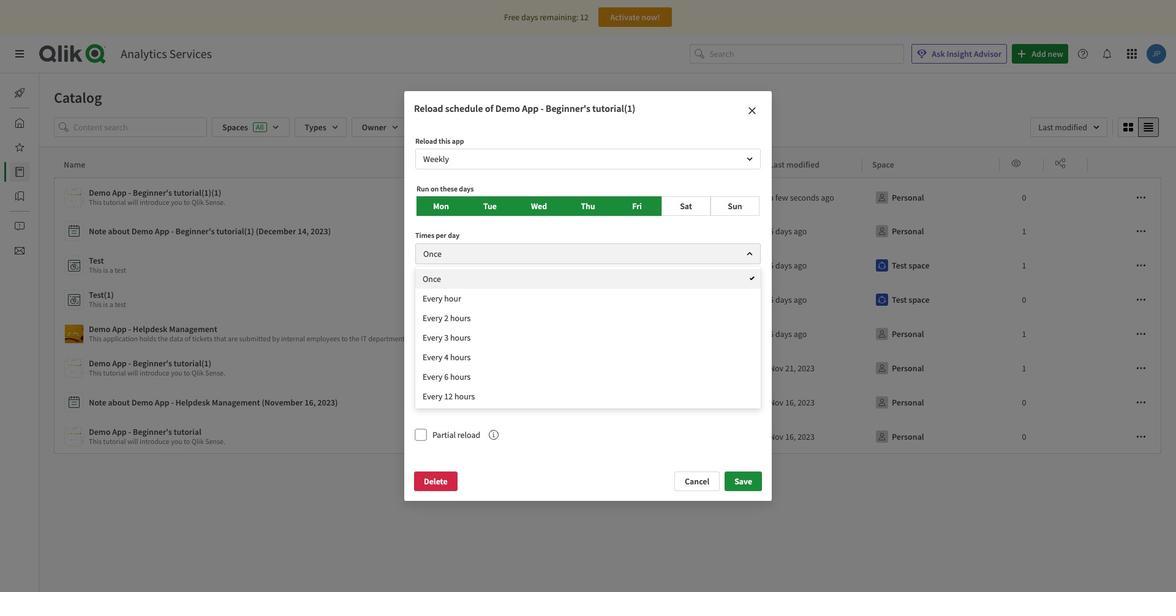 Task type: locate. For each thing, give the bounding box(es) containing it.
5 for 0
[[769, 295, 774, 306]]

0 vertical spatial james peterson
[[550, 192, 607, 203]]

3 james peterson image from the top
[[529, 395, 545, 411]]

6 up "nov 21, 2023"
[[769, 329, 774, 340]]

0 vertical spatial app
[[452, 137, 464, 146]]

1 james peterson from the top
[[550, 192, 607, 203]]

0 vertical spatial peterson
[[575, 192, 607, 203]]

hours right 4
[[450, 352, 471, 363]]

this inside test this is a test
[[89, 266, 102, 275]]

5 personal cell from the top
[[862, 386, 1000, 420]]

qlik sense app image inside demo app - helpdesk management button
[[65, 325, 83, 344]]

introduce inside demo app - beginner's tutorial(1)(1) this tutorial will introduce you to qlik sense.
[[140, 198, 169, 207]]

every down every 4 hours
[[423, 372, 443, 383]]

1 every from the top
[[423, 293, 443, 304]]

1 qlik sense app from the top
[[679, 192, 732, 203]]

keeps all tables in the data model, but only executes load and select statements preceded by an add, merge, or replace prefix. element
[[489, 428, 499, 443]]

1 vertical spatial reload
[[415, 137, 437, 146]]

qlik up note about demo app - beginner's tutorial(1) (december 14, 2023)
[[192, 198, 204, 207]]

1 vertical spatial james
[[550, 260, 573, 271]]

1 james from the top
[[550, 192, 573, 203]]

space
[[909, 260, 930, 271], [909, 295, 930, 306]]

1 vertical spatial you
[[171, 369, 182, 378]]

1 vertical spatial sense
[[695, 260, 716, 271]]

you inside demo app - beginner's tutorial(1)(1) this tutorial will introduce you to qlik sense.
[[171, 198, 182, 207]]

favorites image
[[15, 143, 25, 153]]

beginner's inside demo app - beginner's tutorial(1)(1) this tutorial will introduce you to qlik sense.
[[133, 187, 172, 198]]

1 personal from the top
[[892, 192, 924, 203]]

to inside demo app - beginner's tutorial(1)(1) this tutorial will introduce you to qlik sense.
[[184, 198, 190, 207]]

1 personal button from the top
[[872, 188, 927, 208]]

0 vertical spatial note
[[89, 226, 106, 237]]

2023 inside "button"
[[798, 432, 815, 443]]

2 vertical spatial will
[[127, 437, 138, 447]]

helpdesk
[[133, 324, 167, 335], [176, 398, 210, 409]]

4 1 cell from the top
[[1000, 352, 1044, 386]]

5 days ago cell for test
[[760, 249, 862, 283]]

1 vertical spatial app
[[718, 192, 732, 203]]

6
[[769, 329, 774, 340], [444, 372, 448, 383]]

helpdesk inside demo app - helpdesk management button
[[133, 324, 167, 335]]

1 peterson from the top
[[575, 192, 607, 203]]

sense. inside demo app - beginner's tutorial(1)(1) this tutorial will introduce you to qlik sense.
[[205, 198, 225, 207]]

beginner's inside demo app - beginner's tutorial this tutorial will introduce you to qlik sense.
[[133, 427, 172, 438]]

sense. inside demo app - beginner's tutorial this tutorial will introduce you to qlik sense.
[[205, 437, 225, 447]]

helpdesk up demo app - beginner's tutorial(1) this tutorial will introduce you to qlik sense. at bottom left
[[133, 324, 167, 335]]

peterson left fri
[[575, 192, 607, 203]]

last
[[769, 159, 785, 170]]

3 introduce from the top
[[140, 437, 169, 447]]

delete
[[424, 477, 447, 488]]

once
[[423, 248, 442, 259], [423, 274, 441, 285]]

qlik sense app for 5 days ago
[[679, 260, 732, 271]]

will inside demo app - beginner's tutorial this tutorial will introduce you to qlik sense.
[[127, 437, 138, 447]]

0 vertical spatial space
[[909, 260, 930, 271]]

1 vertical spatial this
[[429, 376, 441, 385]]

will inside demo app - beginner's tutorial(1)(1) this tutorial will introduce you to qlik sense.
[[127, 198, 138, 207]]

2 qlik sense app cell from the top
[[657, 249, 760, 283]]

3 nov from the top
[[769, 432, 784, 443]]

0 vertical spatial sense.
[[205, 198, 225, 207]]

0 vertical spatial sense
[[695, 192, 716, 203]]

4 1 from the top
[[1022, 363, 1026, 374]]

2 test from the top
[[115, 300, 126, 309]]

2 nov 16, 2023 cell from the top
[[760, 420, 862, 455]]

tutorial(1) inside dialog
[[592, 102, 635, 115]]

2 to from the top
[[184, 369, 190, 378]]

2023) right (november
[[317, 398, 338, 409]]

personal for 6 days ago
[[892, 329, 924, 340]]

0 vertical spatial qlik sense app image
[[65, 189, 83, 207]]

will inside demo app - beginner's tutorial(1) this tutorial will introduce you to qlik sense.
[[127, 369, 138, 378]]

last modified image
[[1031, 118, 1107, 137]]

every left 4
[[423, 352, 443, 363]]

1 vertical spatial helpdesk
[[176, 398, 210, 409]]

about up demo app - beginner's tutorial this tutorial will introduce you to qlik sense.
[[108, 398, 130, 409]]

catalog right catalog image
[[39, 167, 66, 178]]

test
[[115, 266, 126, 275], [115, 300, 126, 309]]

hours up 'every 12 hours' at the bottom left
[[450, 372, 471, 383]]

beginner's
[[546, 102, 590, 115], [133, 187, 172, 198], [176, 226, 215, 237], [133, 358, 172, 369], [133, 427, 172, 438]]

qlik inside demo app - beginner's tutorial this tutorial will introduce you to qlik sense.
[[192, 437, 204, 447]]

app inside dialog
[[452, 137, 464, 146]]

2 0 cell from the top
[[1000, 283, 1044, 317]]

1 vertical spatial of
[[433, 326, 439, 335]]

this for demo app - beginner's tutorial(1)
[[89, 369, 102, 378]]

1 vertical spatial management
[[212, 398, 260, 409]]

1 vertical spatial 2023)
[[317, 398, 338, 409]]

run up 'every 12 hours' at the bottom left
[[415, 376, 428, 385]]

4 personal from the top
[[892, 363, 924, 374]]

1 cell
[[1000, 214, 1044, 249], [1000, 249, 1044, 283], [1000, 317, 1044, 352], [1000, 352, 1044, 386]]

0 vertical spatial about
[[108, 226, 130, 237]]

4 0 cell from the top
[[1000, 420, 1044, 455]]

hours right the 2
[[450, 313, 471, 324]]

you for tutorial(1)(1)
[[171, 198, 182, 207]]

reload this app
[[415, 137, 464, 146]]

a up 'test(1)'
[[109, 266, 113, 275]]

nov 16, 2023 cell
[[760, 386, 862, 420], [760, 420, 862, 455]]

nov for 1
[[769, 363, 784, 374]]

2023) right 14,
[[311, 226, 331, 237]]

beginner's inside demo app - beginner's tutorial(1) this tutorial will introduce you to qlik sense.
[[133, 358, 172, 369]]

1 horizontal spatial of
[[485, 102, 493, 115]]

0 vertical spatial james peterson cell
[[519, 178, 657, 214]]

once inside times per day list box
[[423, 274, 441, 285]]

reload up the on
[[415, 137, 437, 146]]

0 horizontal spatial helpdesk
[[133, 324, 167, 335]]

1 vertical spatial 2023
[[798, 398, 815, 409]]

2 vertical spatial sense.
[[205, 437, 225, 447]]

personal for a few seconds ago
[[892, 192, 924, 203]]

1 test space from the top
[[892, 260, 930, 271]]

qlik down type
[[679, 192, 693, 203]]

0 vertical spatial 12
[[580, 12, 589, 23]]

personal cell for nov 21, 2023
[[862, 352, 1000, 386]]

0 vertical spatial james peterson image
[[529, 190, 545, 206]]

1 horizontal spatial helpdesk
[[176, 398, 210, 409]]

qlik sense app image
[[65, 189, 83, 207], [65, 325, 83, 344]]

3 personal cell from the top
[[862, 317, 1000, 352]]

to inside demo app - beginner's tutorial this tutorial will introduce you to qlik sense.
[[184, 437, 190, 447]]

you up note about demo app - beginner's tutorial(1) (december 14, 2023)
[[171, 198, 182, 207]]

to
[[184, 198, 190, 207], [184, 369, 190, 378], [184, 437, 190, 447]]

1 vertical spatial tutorial(1)
[[216, 226, 254, 237]]

collections image
[[15, 192, 25, 202]]

qlik sense app cell
[[657, 178, 760, 214], [657, 249, 760, 283]]

2 vertical spatial nov
[[769, 432, 784, 443]]

thu
[[581, 201, 595, 212]]

3 this from the top
[[89, 300, 102, 309]]

0 vertical spatial is
[[103, 266, 108, 275]]

1 vertical spatial a
[[109, 266, 113, 275]]

days for 6 days ago button
[[775, 329, 792, 340]]

0 vertical spatial run
[[417, 184, 429, 194]]

catalog inside navigation pane element
[[39, 167, 66, 178]]

qlik inside demo app - beginner's tutorial(1) this tutorial will introduce you to qlik sense.
[[192, 369, 204, 378]]

hh:mm (a|p)m text field
[[415, 339, 739, 361]]

about inside note about demo app - helpdesk management (november 16, 2023) button
[[108, 398, 130, 409]]

0 vertical spatial of
[[485, 102, 493, 115]]

close image
[[747, 106, 757, 116]]

schedule up 'every 12 hours' at the bottom left
[[443, 376, 471, 385]]

1 space from the top
[[909, 260, 930, 271]]

nov 16, 2023 for second nov 16, 2023 cell from the bottom
[[769, 398, 815, 409]]

test for test(1)
[[892, 295, 907, 306]]

1 to from the top
[[184, 198, 190, 207]]

introduce for tutorial
[[140, 437, 169, 447]]

1 vertical spatial james peterson
[[550, 260, 607, 271]]

4 personal cell from the top
[[862, 352, 1000, 386]]

this inside demo app - beginner's tutorial(1) this tutorial will introduce you to qlik sense.
[[89, 369, 102, 378]]

2 5 days ago button from the top
[[769, 290, 807, 310]]

nov
[[769, 363, 784, 374], [769, 398, 784, 409], [769, 432, 784, 443]]

app inside button
[[112, 324, 127, 335]]

1 2023 from the top
[[798, 363, 815, 374]]

- inside demo app - beginner's tutorial this tutorial will introduce you to qlik sense.
[[128, 427, 131, 438]]

qlik sense app cell for a few seconds ago
[[657, 178, 760, 214]]

cancel
[[685, 477, 709, 488]]

these
[[440, 184, 458, 194]]

every down run this schedule
[[423, 391, 443, 402]]

schedule up reload this app
[[445, 102, 483, 115]]

2 qlik sense app image from the top
[[65, 325, 83, 344]]

tutorial(1) inside demo app - beginner's tutorial(1) this tutorial will introduce you to qlik sense.
[[174, 358, 211, 369]]

0 vertical spatial to
[[184, 198, 190, 207]]

12 down run this schedule
[[444, 391, 453, 402]]

ask
[[932, 48, 945, 59]]

5 this from the top
[[89, 437, 102, 447]]

remaining:
[[540, 12, 578, 23]]

2 nov 16, 2023 from the top
[[769, 432, 815, 443]]

1 nov from the top
[[769, 363, 784, 374]]

1 for 5 days ago
[[1022, 260, 1026, 271]]

1 introduce from the top
[[140, 198, 169, 207]]

james
[[550, 192, 573, 203], [550, 260, 573, 271]]

2 qlik sense app image from the top
[[65, 428, 83, 447]]

day right per
[[448, 231, 459, 240]]

days inside button
[[775, 329, 792, 340]]

note inside note about demo app - helpdesk management (november 16, 2023) button
[[89, 398, 106, 409]]

every for every 4 hours
[[423, 352, 443, 363]]

app up these
[[452, 137, 464, 146]]

times per day
[[415, 231, 459, 240]]

5 personal button from the top
[[872, 393, 927, 413]]

6 days ago cell
[[760, 317, 862, 352]]

2 5 from the top
[[769, 260, 774, 271]]

sense. inside demo app - beginner's tutorial(1) this tutorial will introduce you to qlik sense.
[[205, 369, 225, 378]]

test space button for 0
[[872, 290, 932, 310]]

sense
[[695, 192, 716, 203], [695, 260, 716, 271]]

this inside 'test(1) this is a test'
[[89, 300, 102, 309]]

qlik sense app image
[[65, 360, 83, 378], [65, 428, 83, 447]]

2 vertical spatial 5
[[769, 295, 774, 306]]

searchbar element
[[690, 44, 904, 64]]

to down note about demo app - helpdesk management (november 16, 2023)
[[184, 437, 190, 447]]

3 5 days ago cell from the top
[[760, 283, 862, 317]]

Times per day field
[[415, 244, 761, 264]]

used in image
[[1055, 158, 1065, 168]]

tutorial(1)
[[592, 102, 635, 115], [216, 226, 254, 237], [174, 358, 211, 369]]

this up run on these days
[[439, 137, 451, 146]]

5 days ago
[[769, 226, 807, 237], [769, 260, 807, 271], [769, 295, 807, 306]]

1 vertical spatial introduce
[[140, 369, 169, 378]]

16, inside "button"
[[785, 432, 796, 443]]

1 vertical spatial test space button
[[872, 290, 932, 310]]

3 you from the top
[[171, 437, 182, 447]]

is inside 'test(1) this is a test'
[[103, 300, 108, 309]]

open sidebar menu image
[[15, 49, 25, 59]]

wed
[[531, 201, 547, 212]]

ago
[[821, 192, 834, 203], [794, 226, 807, 237], [794, 260, 807, 271], [794, 295, 807, 306], [794, 329, 807, 340]]

1 5 days ago button from the top
[[769, 256, 807, 276]]

3 1 from the top
[[1022, 329, 1026, 340]]

this
[[439, 137, 451, 146], [429, 376, 441, 385]]

2 personal button from the top
[[872, 222, 927, 241]]

reload
[[414, 102, 443, 115], [415, 137, 437, 146]]

catalog up home
[[54, 88, 102, 107]]

1 will from the top
[[127, 198, 138, 207]]

2 1 from the top
[[1022, 260, 1026, 271]]

2 james peterson from the top
[[550, 260, 607, 271]]

day down the 2
[[440, 326, 452, 335]]

about up test this is a test
[[108, 226, 130, 237]]

1 qlik sense app cell from the top
[[657, 178, 760, 214]]

every up time of day
[[423, 313, 443, 324]]

qlik for a few seconds ago
[[192, 198, 204, 207]]

time
[[415, 326, 431, 335]]

1 vertical spatial is
[[103, 300, 108, 309]]

james peterson for 5 days ago
[[550, 260, 607, 271]]

1 vertical spatial nov 16, 2023
[[769, 432, 815, 443]]

james peterson cell
[[519, 178, 657, 214], [519, 249, 657, 283]]

0 vertical spatial a
[[769, 192, 774, 203]]

advisor
[[974, 48, 1002, 59]]

this up 'every 12 hours' at the bottom left
[[429, 376, 441, 385]]

tutorial(1) up the filters region on the top
[[592, 102, 635, 115]]

0 vertical spatial this
[[439, 137, 451, 146]]

management up demo app - beginner's tutorial(1) this tutorial will introduce you to qlik sense. at bottom left
[[169, 324, 217, 335]]

3 5 days ago from the top
[[769, 295, 807, 306]]

catalog image
[[15, 167, 25, 177]]

james peterson cell for a few seconds ago
[[519, 178, 657, 214]]

1 vertical spatial once
[[423, 274, 441, 285]]

test up 'test(1) this is a test'
[[115, 266, 126, 275]]

0 vertical spatial day
[[448, 231, 459, 240]]

2023 inside button
[[798, 363, 815, 374]]

3 5 from the top
[[769, 295, 774, 306]]

1 vertical spatial qlik sense app
[[679, 260, 732, 271]]

5 days ago for 0
[[769, 295, 807, 306]]

helpdesk up demo app - beginner's tutorial this tutorial will introduce you to qlik sense.
[[176, 398, 210, 409]]

this for run
[[429, 376, 441, 385]]

1 vertical spatial schedule
[[443, 376, 471, 385]]

cancel button
[[674, 472, 720, 492]]

1 test space button from the top
[[872, 256, 932, 276]]

you inside demo app - beginner's tutorial(1) this tutorial will introduce you to qlik sense.
[[171, 369, 182, 378]]

3 2023 from the top
[[798, 432, 815, 443]]

0 horizontal spatial 12
[[444, 391, 453, 402]]

21,
[[785, 363, 796, 374]]

days inside reload schedule of demo app - beginner's tutorial(1) dialog
[[459, 184, 474, 194]]

0 vertical spatial qlik sense app
[[679, 192, 732, 203]]

to up note about demo app - beginner's tutorial(1) (december 14, 2023)
[[184, 198, 190, 207]]

1 vertical spatial space
[[909, 295, 930, 306]]

0 vertical spatial qlik sense app image
[[65, 360, 83, 378]]

test inside 'test(1) this is a test'
[[115, 300, 126, 309]]

2 sense. from the top
[[205, 369, 225, 378]]

every for every 3 hours
[[423, 333, 443, 344]]

about
[[108, 226, 130, 237], [108, 398, 130, 409]]

note for note about demo app - helpdesk management (november 16, 2023)
[[89, 398, 106, 409]]

2 will from the top
[[127, 369, 138, 378]]

space
[[872, 159, 894, 170]]

a for test(1)
[[109, 300, 113, 309]]

4 personal button from the top
[[872, 359, 927, 379]]

cell
[[1044, 178, 1088, 214], [1088, 178, 1162, 214], [519, 214, 657, 249], [657, 214, 760, 249], [1044, 214, 1088, 249], [1088, 214, 1162, 249], [1044, 249, 1088, 283], [1088, 249, 1162, 283], [519, 283, 657, 317], [657, 283, 760, 317], [1044, 283, 1088, 317], [1088, 283, 1162, 317], [519, 317, 657, 352], [657, 317, 760, 352], [1044, 317, 1088, 352], [1088, 317, 1162, 352], [519, 352, 657, 386], [657, 352, 760, 386], [1044, 352, 1088, 386], [1088, 352, 1162, 386], [519, 386, 657, 420], [657, 386, 760, 420], [1044, 386, 1088, 420], [1088, 386, 1162, 420], [519, 420, 657, 455], [657, 420, 760, 455], [1044, 420, 1088, 455], [1088, 420, 1162, 455]]

1 0 cell from the top
[[1000, 178, 1044, 214]]

run left the on
[[417, 184, 429, 194]]

days
[[521, 12, 538, 23], [459, 184, 474, 194], [775, 226, 792, 237], [775, 260, 792, 271], [775, 295, 792, 306], [775, 329, 792, 340]]

you inside demo app - beginner's tutorial this tutorial will introduce you to qlik sense.
[[171, 437, 182, 447]]

you down note about demo app - helpdesk management (november 16, 2023)
[[171, 437, 182, 447]]

0 vertical spatial 5 days ago button
[[769, 256, 807, 276]]

1 vertical spatial 5 days ago
[[769, 260, 807, 271]]

1 vertical spatial sense.
[[205, 369, 225, 378]]

a inside 'test(1) this is a test'
[[109, 300, 113, 309]]

2 about from the top
[[108, 398, 130, 409]]

2 james from the top
[[550, 260, 573, 271]]

a down test this is a test
[[109, 300, 113, 309]]

0 vertical spatial you
[[171, 198, 182, 207]]

tutorial for demo app - beginner's tutorial(1)
[[103, 369, 126, 378]]

1 is from the top
[[103, 266, 108, 275]]

0 vertical spatial will
[[127, 198, 138, 207]]

1 vertical spatial nov
[[769, 398, 784, 409]]

james peterson down thu button
[[550, 260, 607, 271]]

a inside test this is a test
[[109, 266, 113, 275]]

2 vertical spatial to
[[184, 437, 190, 447]]

app
[[452, 137, 464, 146], [718, 192, 732, 203], [718, 260, 732, 271]]

test for test
[[892, 260, 907, 271]]

to for tutorial(1)
[[184, 369, 190, 378]]

2 vertical spatial you
[[171, 437, 182, 447]]

2 every from the top
[[423, 313, 443, 324]]

0 cell
[[1000, 178, 1044, 214], [1000, 283, 1044, 317], [1000, 386, 1044, 420], [1000, 420, 1044, 455]]

personal cell
[[862, 178, 1000, 214], [862, 214, 1000, 249], [862, 317, 1000, 352], [862, 352, 1000, 386], [862, 386, 1000, 420], [862, 420, 1000, 455]]

test inside test this is a test
[[89, 255, 104, 266]]

1 vertical spatial 5
[[769, 260, 774, 271]]

every down timezone
[[423, 293, 443, 304]]

peterson down thu button
[[575, 260, 607, 271]]

test space cell
[[862, 249, 1000, 283], [862, 283, 1000, 317]]

days for 1st 5 days ago 'cell'
[[775, 226, 792, 237]]

1 qlik sense app image from the top
[[65, 360, 83, 378]]

3 personal button from the top
[[872, 325, 927, 344]]

a left few
[[769, 192, 774, 203]]

1 vertical spatial note
[[89, 398, 106, 409]]

james peterson right wed
[[550, 192, 607, 203]]

2 vertical spatial a
[[109, 300, 113, 309]]

is for test
[[103, 266, 108, 275]]

note for note about demo app - beginner's tutorial(1) (december 14, 2023)
[[89, 226, 106, 237]]

will for tutorial
[[127, 437, 138, 447]]

0 vertical spatial nov
[[769, 363, 784, 374]]

reload up reload this app
[[414, 102, 443, 115]]

about for note about demo app - helpdesk management (november 16, 2023)
[[108, 398, 130, 409]]

note about demo app - beginner's tutorial(1) (december 14, 2023) button
[[64, 219, 515, 244]]

1 horizontal spatial 6
[[769, 329, 774, 340]]

now!
[[642, 12, 660, 23]]

demo inside dialog
[[495, 102, 520, 115]]

app down the sun button
[[718, 260, 732, 271]]

2 vertical spatial james peterson image
[[529, 395, 545, 411]]

1 1 from the top
[[1022, 226, 1026, 237]]

nov inside "button"
[[769, 432, 784, 443]]

introduce for tutorial(1)(1)
[[140, 198, 169, 207]]

3 to from the top
[[184, 437, 190, 447]]

1 vertical spatial qlik sense app image
[[65, 428, 83, 447]]

sense. up note about demo app - helpdesk management (november 16, 2023)
[[205, 369, 225, 378]]

test space for 0
[[892, 295, 930, 306]]

is down test this is a test
[[103, 300, 108, 309]]

0 vertical spatial james
[[550, 192, 573, 203]]

sense. down note about demo app - helpdesk management (november 16, 2023)
[[205, 437, 225, 447]]

qlik up note about demo app - helpdesk management (november 16, 2023)
[[192, 369, 204, 378]]

2 5 days ago cell from the top
[[760, 249, 862, 283]]

introduce inside demo app - beginner's tutorial(1) this tutorial will introduce you to qlik sense.
[[140, 369, 169, 378]]

1 note from the top
[[89, 226, 106, 237]]

personal button for nov 16, 2023
[[872, 428, 927, 447]]

every left 3
[[423, 333, 443, 344]]

demo
[[495, 102, 520, 115], [89, 187, 110, 198], [132, 226, 153, 237], [89, 324, 110, 335], [89, 358, 110, 369], [132, 398, 153, 409], [89, 427, 110, 438]]

2 test space button from the top
[[872, 290, 932, 310]]

this inside demo app - beginner's tutorial(1)(1) this tutorial will introduce you to qlik sense.
[[89, 198, 102, 207]]

tutorial for demo app - beginner's tutorial(1)(1)
[[103, 198, 126, 207]]

nov for 0
[[769, 432, 784, 443]]

1 james peterson cell from the top
[[519, 178, 657, 214]]

2 note from the top
[[89, 398, 106, 409]]

personal for nov 21, 2023
[[892, 363, 924, 374]]

personal button for nov 21, 2023
[[872, 359, 927, 379]]

5 days ago cell for test(1)
[[760, 283, 862, 317]]

tutorial(1) up note about demo app - helpdesk management (november 16, 2023)
[[174, 358, 211, 369]]

personal button
[[872, 188, 927, 208], [872, 222, 927, 241], [872, 325, 927, 344], [872, 359, 927, 379], [872, 393, 927, 413], [872, 428, 927, 447]]

introduce inside demo app - beginner's tutorial this tutorial will introduce you to qlik sense.
[[140, 437, 169, 447]]

1 vertical spatial test
[[115, 300, 126, 309]]

1 vertical spatial james peterson cell
[[519, 249, 657, 283]]

2 is from the top
[[103, 300, 108, 309]]

seconds
[[790, 192, 819, 203]]

tutorial(1) left (december
[[216, 226, 254, 237]]

every for every 12 hours
[[423, 391, 443, 402]]

0 vertical spatial reload
[[414, 102, 443, 115]]

2023)
[[311, 226, 331, 237], [317, 398, 338, 409]]

3 will from the top
[[127, 437, 138, 447]]

hours right 3
[[450, 333, 471, 344]]

sense. for demo app - beginner's tutorial(1)(1)
[[205, 198, 225, 207]]

thu button
[[564, 197, 613, 216]]

space for 0
[[909, 295, 930, 306]]

1 about from the top
[[108, 226, 130, 237]]

test
[[89, 255, 104, 266], [892, 260, 907, 271], [892, 295, 907, 306]]

you
[[171, 198, 182, 207], [171, 369, 182, 378], [171, 437, 182, 447]]

is up 'test(1)'
[[103, 266, 108, 275]]

1 for nov 21, 2023
[[1022, 363, 1026, 374]]

test for test
[[115, 266, 126, 275]]

tutorial
[[103, 198, 126, 207], [103, 369, 126, 378], [174, 427, 201, 438], [103, 437, 126, 447]]

3 sense. from the top
[[205, 437, 225, 447]]

12 right the remaining:
[[580, 12, 589, 23]]

1 sense. from the top
[[205, 198, 225, 207]]

1 5 days ago from the top
[[769, 226, 807, 237]]

test right 'test(1)'
[[115, 300, 126, 309]]

5 every from the top
[[423, 372, 443, 383]]

tutorial inside demo app - beginner's tutorial(1) this tutorial will introduce you to qlik sense.
[[103, 369, 126, 378]]

about inside note about demo app - beginner's tutorial(1) (december 14, 2023) button
[[108, 226, 130, 237]]

sense. up note about demo app - beginner's tutorial(1) (december 14, 2023)
[[205, 198, 225, 207]]

2 introduce from the top
[[140, 369, 169, 378]]

3 every from the top
[[423, 333, 443, 344]]

3 personal from the top
[[892, 329, 924, 340]]

this
[[89, 198, 102, 207], [89, 266, 102, 275], [89, 300, 102, 309], [89, 369, 102, 378], [89, 437, 102, 447]]

6 personal from the top
[[892, 432, 924, 443]]

type
[[666, 159, 684, 170]]

management
[[169, 324, 217, 335], [212, 398, 260, 409]]

keeps all tables in the data model, but only executes load and select statements preceded by an add, merge, or replace prefix. image
[[489, 431, 499, 440]]

qlik sense app cell for 5 days ago
[[657, 249, 760, 283]]

management left (november
[[212, 398, 260, 409]]

16, inside button
[[305, 398, 316, 409]]

1 personal cell from the top
[[862, 178, 1000, 214]]

0 vertical spatial test space
[[892, 260, 930, 271]]

1 sense from the top
[[695, 192, 716, 203]]

1 vertical spatial test space
[[892, 295, 930, 306]]

you for tutorial(1)
[[171, 369, 182, 378]]

analytics services element
[[121, 46, 212, 61]]

16,
[[305, 398, 316, 409], [785, 398, 796, 409], [785, 432, 796, 443]]

to inside demo app - beginner's tutorial(1) this tutorial will introduce you to qlik sense.
[[184, 369, 190, 378]]

every for every 6 hours
[[423, 372, 443, 383]]

1 horizontal spatial tutorial(1)
[[216, 226, 254, 237]]

2 vertical spatial 2023
[[798, 432, 815, 443]]

5
[[769, 226, 774, 237], [769, 260, 774, 271], [769, 295, 774, 306]]

mon
[[433, 201, 449, 212]]

1 horizontal spatial 12
[[580, 12, 589, 23]]

introduce
[[140, 198, 169, 207], [140, 369, 169, 378], [140, 437, 169, 447]]

5 days ago button for 0
[[769, 290, 807, 310]]

2 you from the top
[[171, 369, 182, 378]]

2 peterson from the top
[[575, 260, 607, 271]]

test space button
[[872, 256, 932, 276], [872, 290, 932, 310]]

once down "times per day"
[[423, 248, 442, 259]]

1 test from the top
[[115, 266, 126, 275]]

1 this from the top
[[89, 198, 102, 207]]

run for run on these days
[[417, 184, 429, 194]]

12 inside times per day list box
[[444, 391, 453, 402]]

qlik sense app for a few seconds ago
[[679, 192, 732, 203]]

6 personal cell from the top
[[862, 420, 1000, 455]]

5 days ago cell
[[760, 214, 862, 249], [760, 249, 862, 283], [760, 283, 862, 317]]

reload for reload schedule of demo app - beginner's tutorial(1)
[[414, 102, 443, 115]]

1 vertical spatial peterson
[[575, 260, 607, 271]]

demo inside button
[[89, 324, 110, 335]]

days for 5 days ago button for 1
[[775, 260, 792, 271]]

1 0 from the top
[[1022, 192, 1026, 203]]

run for run this schedule
[[415, 376, 428, 385]]

you up note about demo app - helpdesk management (november 16, 2023)
[[171, 369, 182, 378]]

qlik inside demo app - beginner's tutorial(1)(1) this tutorial will introduce you to qlik sense.
[[192, 198, 204, 207]]

2 vertical spatial tutorial(1)
[[174, 358, 211, 369]]

0 vertical spatial 2023)
[[311, 226, 331, 237]]

qlik
[[679, 192, 693, 203], [192, 198, 204, 207], [679, 260, 693, 271], [192, 369, 204, 378], [192, 437, 204, 447]]

demo app - beginner's tutorial this tutorial will introduce you to qlik sense.
[[89, 427, 225, 447]]

2 this from the top
[[89, 266, 102, 275]]

0 vertical spatial tutorial(1)
[[592, 102, 635, 115]]

0 vertical spatial 5
[[769, 226, 774, 237]]

is inside test this is a test
[[103, 266, 108, 275]]

qlik down note about demo app - helpdesk management (november 16, 2023)
[[192, 437, 204, 447]]

4 this from the top
[[89, 369, 102, 378]]

2 nov from the top
[[769, 398, 784, 409]]

1 vertical spatial james peterson image
[[529, 258, 545, 274]]

note inside note about demo app - beginner's tutorial(1) (december 14, 2023) button
[[89, 226, 106, 237]]

2 test space cell from the top
[[862, 283, 1000, 317]]

1 vertical spatial qlik sense app cell
[[657, 249, 760, 283]]

a for test
[[109, 266, 113, 275]]

tue button
[[466, 197, 515, 216]]

(december
[[256, 226, 296, 237]]

james peterson image
[[529, 190, 545, 206], [529, 258, 545, 274], [529, 395, 545, 411]]

tutorial inside demo app - beginner's tutorial(1)(1) this tutorial will introduce you to qlik sense.
[[103, 198, 126, 207]]

once inside field
[[423, 248, 442, 259]]

0 vertical spatial introduce
[[140, 198, 169, 207]]

1 vertical spatial 6
[[444, 372, 448, 383]]

0 vertical spatial 6
[[769, 329, 774, 340]]

nov inside button
[[769, 363, 784, 374]]

3 1 cell from the top
[[1000, 317, 1044, 352]]

james peterson for a few seconds ago
[[550, 192, 607, 203]]

qlik sense app image for demo app - beginner's tutorial(1)(1)
[[65, 189, 83, 207]]

2 vertical spatial 5 days ago
[[769, 295, 807, 306]]

app right sat
[[718, 192, 732, 203]]

1 vertical spatial about
[[108, 398, 130, 409]]

personal
[[892, 192, 924, 203], [892, 226, 924, 237], [892, 329, 924, 340], [892, 363, 924, 374], [892, 398, 924, 409], [892, 432, 924, 443]]

test inside test this is a test
[[115, 266, 126, 275]]

1 vertical spatial will
[[127, 369, 138, 378]]

app for a few seconds ago
[[718, 192, 732, 203]]

note about demo app - helpdesk management (november 16, 2023)
[[89, 398, 338, 409]]

2 horizontal spatial tutorial(1)
[[592, 102, 635, 115]]

1 nov 16, 2023 from the top
[[769, 398, 815, 409]]

sense.
[[205, 198, 225, 207], [205, 369, 225, 378], [205, 437, 225, 447]]

1 vertical spatial day
[[440, 326, 452, 335]]

days for 0 5 days ago button
[[775, 295, 792, 306]]

0 vertical spatial once
[[423, 248, 442, 259]]

ago inside button
[[794, 329, 807, 340]]

you for tutorial
[[171, 437, 182, 447]]

will for tutorial(1)
[[127, 369, 138, 378]]

2023) for note about demo app - beginner's tutorial(1) (december 14, 2023)
[[311, 226, 331, 237]]

once up every hour
[[423, 274, 441, 285]]

2 test space from the top
[[892, 295, 930, 306]]

run
[[417, 184, 429, 194], [415, 376, 428, 385]]

0 vertical spatial management
[[169, 324, 217, 335]]

0 vertical spatial test space button
[[872, 256, 932, 276]]

save button
[[725, 472, 762, 492]]

to up note about demo app - helpdesk management (november 16, 2023)
[[184, 369, 190, 378]]

james for 5 days ago
[[550, 260, 573, 271]]

hours down every 6 hours
[[454, 391, 475, 402]]

0 vertical spatial nov 16, 2023
[[769, 398, 815, 409]]

james peterson
[[550, 192, 607, 203], [550, 260, 607, 271]]

app inside demo app - beginner's tutorial this tutorial will introduce you to qlik sense.
[[112, 427, 127, 438]]

0 vertical spatial test
[[115, 266, 126, 275]]

hours for every 4 hours
[[450, 352, 471, 363]]

2 vertical spatial introduce
[[140, 437, 169, 447]]

1 you from the top
[[171, 198, 182, 207]]

2 5 days ago from the top
[[769, 260, 807, 271]]

this inside demo app - beginner's tutorial this tutorial will introduce you to qlik sense.
[[89, 437, 102, 447]]

every
[[423, 293, 443, 304], [423, 313, 443, 324], [423, 333, 443, 344], [423, 352, 443, 363], [423, 372, 443, 383], [423, 391, 443, 402]]

app
[[522, 102, 539, 115], [112, 187, 127, 198], [155, 226, 169, 237], [112, 324, 127, 335], [112, 358, 127, 369], [155, 398, 169, 409], [112, 427, 127, 438]]

this for reload
[[439, 137, 451, 146]]

6 down 4
[[444, 372, 448, 383]]

1 vertical spatial run
[[415, 376, 428, 385]]

0 vertical spatial 2023
[[798, 363, 815, 374]]



Task type: vqa. For each thing, say whether or not it's contained in the screenshot.
sheet
no



Task type: describe. For each thing, give the bounding box(es) containing it.
ago for test(1)
[[794, 295, 807, 306]]

ago for demo app - helpdesk management
[[794, 329, 807, 340]]

james peterson image for 5 days ago
[[529, 258, 545, 274]]

demo inside demo app - beginner's tutorial this tutorial will introduce you to qlik sense.
[[89, 427, 110, 438]]

every 6 hours
[[423, 372, 471, 383]]

on
[[431, 184, 439, 194]]

hours for every 12 hours
[[454, 391, 475, 402]]

navigation pane element
[[0, 78, 66, 266]]

3 0 from the top
[[1022, 398, 1026, 409]]

sense. for demo app - beginner's tutorial
[[205, 437, 225, 447]]

day for time of day
[[440, 326, 452, 335]]

once for once field
[[423, 248, 442, 259]]

0 vertical spatial catalog
[[54, 88, 102, 107]]

1 5 from the top
[[769, 226, 774, 237]]

activate
[[610, 12, 640, 23]]

free days remaining: 12
[[504, 12, 589, 23]]

sense for a
[[695, 192, 716, 203]]

alerts link
[[10, 217, 60, 236]]

5 personal from the top
[[892, 398, 924, 409]]

6 days ago button
[[769, 325, 807, 344]]

1 cell for 5 days ago
[[1000, 249, 1044, 283]]

home image
[[15, 118, 25, 128]]

a few seconds ago
[[769, 192, 834, 203]]

0 cell for 5 days ago
[[1000, 283, 1044, 317]]

sense. for demo app - beginner's tutorial(1)
[[205, 369, 225, 378]]

test space cell for 1
[[862, 249, 1000, 283]]

sat
[[680, 201, 692, 212]]

day for times per day
[[448, 231, 459, 240]]

1 for 6 days ago
[[1022, 329, 1026, 340]]

0 cell for nov 16, 2023
[[1000, 420, 1044, 455]]

beginner's for tutorial(1)(1)
[[133, 187, 172, 198]]

a few seconds ago button
[[769, 188, 834, 208]]

activate now! link
[[598, 7, 672, 27]]

alerts
[[39, 221, 60, 232]]

demo app - beginner's tutorial(1)(1) this tutorial will introduce you to qlik sense.
[[89, 187, 225, 207]]

test(1) this is a test
[[89, 290, 126, 309]]

james peterson image
[[529, 224, 545, 240]]

nov 21, 2023
[[769, 363, 815, 374]]

app inside dialog
[[522, 102, 539, 115]]

5 days ago for 1
[[769, 260, 807, 271]]

analytics
[[121, 46, 167, 61]]

qlik down sat button
[[679, 260, 693, 271]]

qlik for nov 16, 2023
[[192, 437, 204, 447]]

viewed by image
[[1011, 158, 1021, 168]]

0 for nov 16, 2023
[[1022, 432, 1026, 443]]

qlik for nov 21, 2023
[[192, 369, 204, 378]]

personal for nov 16, 2023
[[892, 432, 924, 443]]

management inside button
[[212, 398, 260, 409]]

reload schedule of demo app - beginner's tutorial(1)
[[414, 102, 635, 115]]

timezone
[[415, 279, 446, 288]]

sun button
[[711, 197, 760, 216]]

2 personal cell from the top
[[862, 214, 1000, 249]]

1 nov 16, 2023 cell from the top
[[760, 386, 862, 420]]

- inside demo app - beginner's tutorial(1) this tutorial will introduce you to qlik sense.
[[128, 358, 131, 369]]

beginner's inside dialog
[[546, 102, 590, 115]]

note about demo app - helpdesk management (november 16, 2023) button
[[64, 391, 515, 415]]

Search text field
[[709, 44, 904, 64]]

is for test(1)
[[103, 300, 108, 309]]

subscriptions image
[[15, 246, 25, 256]]

qlik sense app image for demo app - beginner's tutorial(1)
[[65, 360, 83, 378]]

free
[[504, 12, 520, 23]]

beginner's inside button
[[176, 226, 215, 237]]

6 inside button
[[769, 329, 774, 340]]

Content search text field
[[74, 118, 207, 137]]

personal cell for 6 days ago
[[862, 317, 1000, 352]]

tutorial(1)(1)
[[174, 187, 221, 198]]

owner
[[529, 159, 554, 170]]

every 4 hours
[[423, 352, 471, 363]]

will for tutorial(1)(1)
[[127, 198, 138, 207]]

app for 5 days ago
[[718, 260, 732, 271]]

to for tutorial
[[184, 437, 190, 447]]

demo inside demo app - beginner's tutorial(1)(1) this tutorial will introduce you to qlik sense.
[[89, 187, 110, 198]]

2 personal from the top
[[892, 226, 924, 237]]

test space for 1
[[892, 260, 930, 271]]

time of day
[[415, 326, 452, 335]]

sense for 5
[[695, 260, 716, 271]]

beginner's for tutorial
[[133, 427, 172, 438]]

0 cell for a few seconds ago
[[1000, 178, 1044, 214]]

6 inside times per day list box
[[444, 372, 448, 383]]

switch view group
[[1118, 118, 1159, 137]]

last modified
[[769, 159, 820, 170]]

sun
[[728, 201, 742, 212]]

james peterson cell for 5 days ago
[[519, 249, 657, 283]]

reload
[[457, 430, 480, 441]]

1 5 days ago cell from the top
[[760, 214, 862, 249]]

hours for every 2 hours
[[450, 313, 471, 324]]

every hour
[[423, 293, 461, 304]]

personal button for 6 days ago
[[872, 325, 927, 344]]

app inside demo app - beginner's tutorial(1)(1) this tutorial will introduce you to qlik sense.
[[112, 187, 127, 198]]

ask insight advisor button
[[912, 44, 1007, 64]]

every for every hour
[[423, 293, 443, 304]]

(november
[[262, 398, 303, 409]]

home link
[[10, 113, 61, 133]]

- inside button
[[128, 324, 131, 335]]

filters region
[[39, 115, 1176, 147]]

name
[[64, 159, 85, 170]]

mon button
[[417, 197, 466, 216]]

2 2023 from the top
[[798, 398, 815, 409]]

a inside button
[[769, 192, 774, 203]]

- inside demo app - beginner's tutorial(1)(1) this tutorial will introduce you to qlik sense.
[[128, 187, 131, 198]]

save
[[735, 477, 752, 488]]

app inside demo app - beginner's tutorial(1) this tutorial will introduce you to qlik sense.
[[112, 358, 127, 369]]

partial
[[432, 430, 456, 441]]

0 vertical spatial schedule
[[445, 102, 483, 115]]

14,
[[298, 226, 309, 237]]

personal cell for a few seconds ago
[[862, 178, 1000, 214]]

test for test(1)
[[115, 300, 126, 309]]

sat button
[[662, 197, 711, 216]]

this for demo app - beginner's tutorial(1)(1)
[[89, 198, 102, 207]]

tutorial(1) inside button
[[216, 226, 254, 237]]

- inside dialog
[[541, 102, 544, 115]]

james for a few seconds ago
[[550, 192, 573, 203]]

partial reload
[[432, 430, 480, 441]]

peterson for 5
[[575, 260, 607, 271]]

fri button
[[613, 197, 662, 216]]

james peterson image for a few seconds ago
[[529, 190, 545, 206]]

demo app - helpdesk management button
[[64, 322, 515, 347]]

delete button
[[414, 472, 457, 492]]

nov 21, 2023 cell
[[760, 352, 862, 386]]

nov 16, 2023 button
[[769, 428, 815, 447]]

wed button
[[515, 197, 564, 216]]

getting started image
[[15, 88, 25, 98]]

6 days ago
[[769, 329, 807, 340]]

a few seconds ago cell
[[760, 178, 862, 214]]

reload schedule of demo app - beginner's tutorial(1) dialog
[[401, 91, 772, 502]]

nov 21, 2023 button
[[769, 359, 815, 379]]

qlik sense app image for demo app - helpdesk management
[[65, 325, 83, 344]]

space for 1
[[909, 260, 930, 271]]

test this is a test
[[89, 255, 126, 275]]

hour
[[444, 293, 461, 304]]

once for times per day list box
[[423, 274, 441, 285]]

2023 for 0
[[798, 432, 815, 443]]

about for note about demo app - beginner's tutorial(1) (december 14, 2023)
[[108, 226, 130, 237]]

1 1 cell from the top
[[1000, 214, 1044, 249]]

management inside button
[[169, 324, 217, 335]]

every 3 hours
[[423, 333, 471, 344]]

demo app - beginner's tutorial(1) this tutorial will introduce you to qlik sense.
[[89, 358, 225, 378]]

catalog link
[[10, 162, 66, 182]]

4
[[444, 352, 448, 363]]

1 cell for 6 days ago
[[1000, 317, 1044, 352]]

demo app - helpdesk management
[[89, 324, 217, 335]]

insight
[[947, 48, 972, 59]]

helpdesk inside note about demo app - helpdesk management (november 16, 2023) button
[[176, 398, 210, 409]]

every for every 2 hours
[[423, 313, 443, 324]]

5 days ago button for 1
[[769, 256, 807, 276]]

run on these days
[[417, 184, 474, 194]]

run this schedule
[[415, 376, 471, 385]]

test space cell for 0
[[862, 283, 1000, 317]]

1 cell for nov 21, 2023
[[1000, 352, 1044, 386]]

services
[[169, 46, 212, 61]]

ago inside button
[[821, 192, 834, 203]]

fri
[[632, 201, 642, 212]]

every 2 hours
[[423, 313, 471, 324]]

2
[[444, 313, 448, 324]]

reload for reload this app
[[415, 137, 437, 146]]

2023) for note about demo app - helpdesk management (november 16, 2023)
[[317, 398, 338, 409]]

modified
[[786, 159, 820, 170]]

3
[[444, 333, 448, 344]]

ask insight advisor
[[932, 48, 1002, 59]]

test(1)
[[89, 290, 114, 301]]

qlik sense app image for demo app - beginner's tutorial
[[65, 428, 83, 447]]

per
[[436, 231, 446, 240]]

demo inside demo app - beginner's tutorial(1) this tutorial will introduce you to qlik sense.
[[89, 358, 110, 369]]

few
[[775, 192, 788, 203]]

alerts image
[[15, 222, 25, 232]]

tue
[[483, 201, 497, 212]]

tutorial for demo app - beginner's tutorial
[[103, 437, 126, 447]]

test space button for 1
[[872, 256, 932, 276]]

note about demo app - beginner's tutorial(1) (december 14, 2023)
[[89, 226, 331, 237]]

home
[[39, 118, 61, 129]]

times
[[415, 231, 434, 240]]

peterson for a
[[575, 192, 607, 203]]

analytics services
[[121, 46, 212, 61]]

times per day list box
[[415, 267, 761, 409]]

3 0 cell from the top
[[1000, 386, 1044, 420]]

activate now!
[[610, 12, 660, 23]]

hours for every 6 hours
[[450, 372, 471, 383]]

ago for test
[[794, 260, 807, 271]]

hours for every 3 hours
[[450, 333, 471, 344]]

0 horizontal spatial of
[[433, 326, 439, 335]]

every 12 hours
[[423, 391, 475, 402]]

personal button for a few seconds ago
[[872, 188, 927, 208]]

personal cell for nov 16, 2023
[[862, 420, 1000, 455]]



